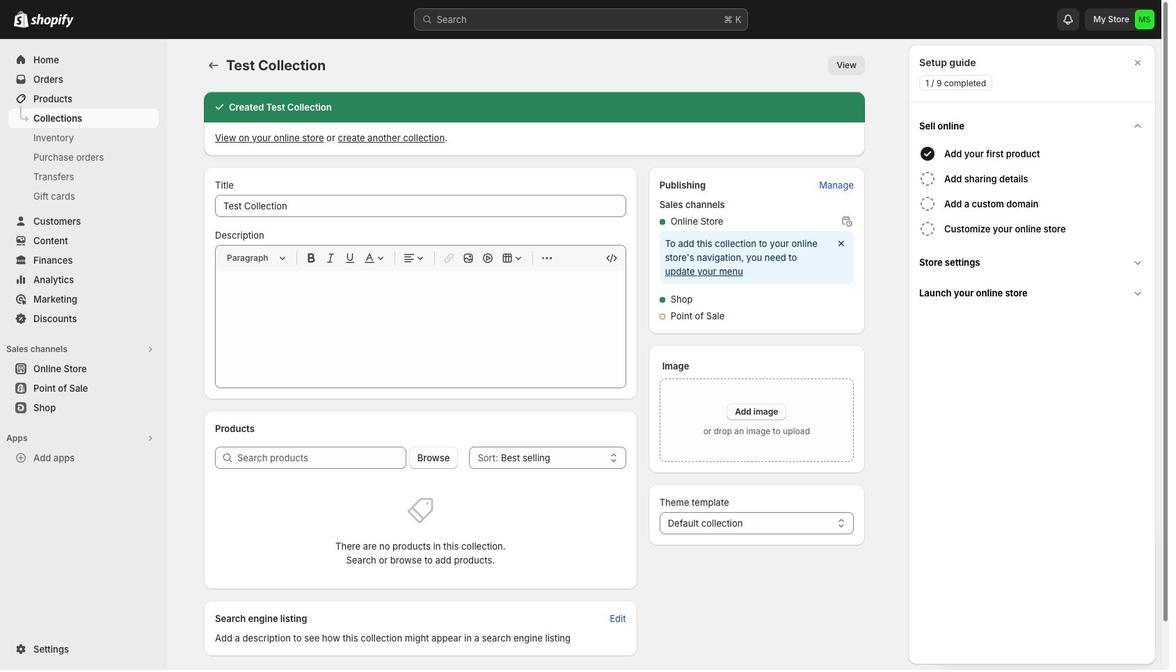 Task type: vqa. For each thing, say whether or not it's contained in the screenshot.
status
yes



Task type: describe. For each thing, give the bounding box(es) containing it.
Search products text field
[[237, 447, 406, 469]]

mark customize your online store as done image
[[919, 221, 936, 237]]

mark add a custom domain as done image
[[919, 196, 936, 212]]

my store image
[[1135, 10, 1154, 29]]

1 horizontal spatial shopify image
[[31, 14, 74, 28]]



Task type: locate. For each thing, give the bounding box(es) containing it.
0 horizontal spatial shopify image
[[14, 11, 29, 28]]

no products image
[[407, 497, 434, 525]]

mark add sharing details as done image
[[919, 170, 936, 187]]

status
[[659, 231, 854, 284]]

shopify image
[[14, 11, 29, 28], [31, 14, 74, 28]]

dialog
[[908, 45, 1156, 665]]

e.g. Summer collection, Under $100, Staff picks text field
[[215, 195, 626, 217]]



